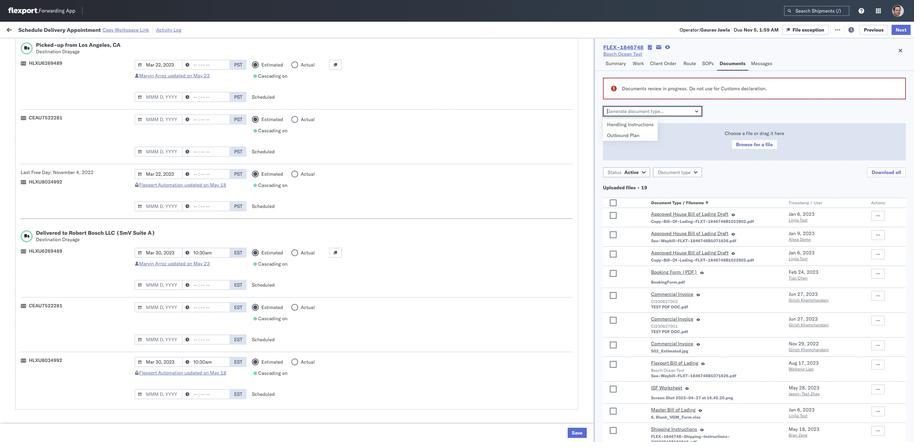 Task type: locate. For each thing, give the bounding box(es) containing it.
ca inside confirm pickup from los angeles, ca link
[[90, 171, 96, 177]]

2 vertical spatial girish
[[789, 347, 800, 353]]

0 vertical spatial llc
[[105, 230, 115, 236]]

schedule delivery appointment link for 1:59 am cst, feb 15, 2023
[[16, 410, 84, 417]]

pdf down ci230627001
[[662, 329, 670, 335]]

updated for 4th -- : -- -- text box from the top of the page
[[184, 182, 202, 188]]

abcdefg78456546 up document type / filename "button"
[[690, 171, 735, 177]]

automation
[[158, 182, 183, 188], [158, 370, 183, 376]]

status left ready
[[37, 42, 49, 47]]

3 scheduled from the top
[[252, 203, 275, 210]]

llc inside delivered to robert bosch llc (smv suite a) destination drayage
[[105, 230, 115, 236]]

1 vertical spatial choi
[[838, 246, 848, 252]]

2 vertical spatial confirm delivery button
[[16, 365, 52, 372]]

customs for 2nd the upload customs clearance documents link from the bottom
[[32, 335, 51, 342]]

4 mmm d, yyyy text field from the top
[[134, 303, 183, 313]]

confirm delivery
[[16, 186, 52, 192], [16, 320, 52, 327], [16, 365, 52, 371]]

0 vertical spatial of-
[[673, 219, 680, 224]]

waybill- up booking form (pdf)
[[661, 238, 678, 244]]

invoice for s02_estimated.jpg
[[678, 341, 694, 347]]

7 resize handle column header from the left
[[612, 53, 620, 443]]

delivery for 10:30 pm cst, jan 23, 2023
[[37, 216, 54, 222]]

24, up 13, at the left top
[[203, 186, 210, 192]]

14, for schedule pickup from los angeles, ca
[[203, 141, 210, 148]]

instructions for shipping instructions
[[672, 427, 697, 433]]

/ right type on the top
[[683, 200, 685, 205]]

jaehyung choi - test destination agent down jaehyung choi - test origin agent
[[817, 246, 903, 252]]

0 vertical spatial commercial
[[651, 291, 677, 298]]

3 schedule pickup from los angeles, ca link from the top
[[16, 111, 99, 118]]

copy- up booking on the bottom
[[651, 258, 664, 263]]

5 2130384 from the top
[[567, 366, 588, 372]]

confirm pickup from los angeles, ca
[[16, 171, 96, 177]]

1 vertical spatial 18
[[220, 370, 226, 376]]

2 confirm pickup from rotterdam, netherlands button from the top
[[16, 350, 113, 357]]

lading for first approved house bill of lading draft link from the top
[[702, 211, 716, 217]]

test
[[651, 305, 661, 310], [651, 329, 661, 335]]

nov for first schedule pickup from los angeles, ca button from the top's schedule pickup from los angeles, ca link
[[193, 67, 202, 73]]

3 invoice from the top
[[678, 341, 694, 347]]

0 vertical spatial cdt,
[[181, 67, 192, 73]]

abcdefg78456546 down the choose
[[690, 141, 735, 148]]

pickup for seventh schedule pickup from los angeles, ca button from the bottom
[[37, 81, 52, 87]]

copy-bill-of-lading-flxt-1846748b1022902.pdf down --
[[651, 258, 754, 263]]

jaehyung choi - test destination agent up assignment
[[817, 396, 903, 402]]

1 1846748b1022902.pdf from the top
[[708, 219, 754, 224]]

commercial invoice link for ci230627001
[[651, 316, 694, 324]]

lhuu7894563, uetu5238478 up msdu7304509
[[623, 186, 693, 192]]

2 arroz from the top
[[155, 261, 167, 267]]

s02_estimated.jpg
[[651, 349, 688, 354]]

cascading for 3rd -- : -- -- text box
[[258, 128, 281, 134]]

hlxu6269489
[[29, 60, 62, 66], [29, 248, 62, 254]]

lhuu7894563, for schedule pickup from los angeles, ca
[[623, 141, 658, 147]]

0 vertical spatial 1:59 am cdt, nov 5, 2022
[[160, 67, 220, 73]]

approved house bill of lading draft link down 'filename' at the right top of page
[[651, 211, 729, 219]]

schedule for 1:59 am cst, feb 15, 2023 'schedule delivery appointment' button
[[16, 410, 36, 416]]

0 vertical spatial schedule pickup from rotterdam, netherlands
[[16, 231, 116, 237]]

28, up jason-
[[799, 385, 807, 391]]

0 horizontal spatial instructions
[[628, 122, 654, 128]]

pst for 4th -- : -- -- text field from the bottom
[[234, 203, 243, 210]]

Search Work text field
[[686, 24, 760, 34]]

1 vertical spatial gaurav jawla
[[817, 97, 845, 103]]

confirm pickup from rotterdam, netherlands link
[[16, 305, 113, 312], [16, 350, 113, 357]]

23 down 'deadline' button
[[204, 73, 210, 79]]

gaurav up mbl/mawb numbers
[[700, 27, 717, 33]]

destination down "delivered"
[[36, 237, 61, 243]]

2 upload customs clearance documents from the top
[[16, 261, 100, 267]]

4, up 5:00 am cst, feb 6, 2023
[[202, 336, 206, 342]]

actions
[[872, 200, 886, 205]]

1 vertical spatial girish
[[789, 323, 800, 328]]

jaehyung choi - test origin agent
[[817, 216, 891, 222]]

mmm d, yyyy text field for 7th -- : -- -- text box from the bottom
[[134, 60, 183, 70]]

23, up 8:00 am cst, dec 24, 2022
[[202, 171, 210, 177]]

may down the 25,
[[194, 261, 203, 267]]

demu1232567 down isf
[[623, 395, 658, 401]]

2 actual from the top
[[301, 116, 315, 123]]

1 schedule pickup from los angeles, ca button from the top
[[16, 66, 99, 74]]

plan
[[630, 132, 640, 139]]

0 vertical spatial draft
[[718, 211, 729, 217]]

schedule delivery appointment for 1:59 am cdt, nov 5, 2022
[[16, 96, 84, 102]]

jun 27, 2023 girish khemchandani
[[789, 291, 829, 303], [789, 316, 829, 328]]

angeles, inside picked-up from los angeles, ca destination drayage
[[89, 41, 111, 48]]

1 vertical spatial pdf
[[662, 329, 670, 335]]

girish
[[789, 298, 800, 303], [789, 323, 800, 328], [789, 347, 800, 353]]

aug 17, 2023 weiheng lian
[[789, 360, 819, 372]]

5 zimu3048342 from the top
[[690, 366, 722, 372]]

0 vertical spatial jaehyung
[[817, 216, 837, 222]]

gaurav jawla up omkar savant
[[817, 67, 845, 73]]

4 est from the top
[[234, 337, 242, 343]]

test123456 for first schedule pickup from los angeles, ca button from the top
[[690, 67, 718, 73]]

upload customs clearance documents link
[[16, 126, 100, 133], [16, 260, 100, 267], [16, 335, 100, 342], [16, 380, 100, 387]]

1846748b1071626.pdf up --
[[690, 238, 737, 244]]

6 est from the top
[[234, 392, 242, 398]]

1 approved house bill of lading draft from the top
[[651, 211, 729, 217]]

test pdf doc.pdf for ci230627002
[[651, 305, 688, 310]]

delivery for 1:59 am cdt, nov 5, 2022
[[37, 96, 54, 102]]

may up bran
[[789, 427, 798, 433]]

3 schedule delivery appointment from the top
[[16, 216, 84, 222]]

2 vertical spatial commercial invoice link
[[651, 341, 694, 349]]

document inside document type / filename "button"
[[651, 200, 671, 205]]

0 vertical spatial approved
[[651, 211, 672, 217]]

3 mmm d, yyyy text field from the top
[[134, 280, 183, 290]]

choose a file or drag it here
[[725, 130, 784, 137]]

0 vertical spatial confirm delivery
[[16, 186, 52, 192]]

0 vertical spatial flexport automation updated on may 18
[[139, 182, 226, 188]]

2 confirm pickup from rotterdam, netherlands link from the top
[[16, 350, 113, 357]]

MMM D, YYYY text field
[[134, 60, 183, 70], [134, 92, 183, 102], [134, 114, 183, 125], [134, 169, 183, 179], [134, 201, 183, 212]]

commercial invoice link for ci230627002
[[651, 291, 694, 299]]

1 23 from the top
[[204, 73, 210, 79]]

4 clearance from the top
[[53, 380, 74, 386]]

1 vertical spatial 23
[[204, 261, 210, 267]]

may 28, 2023 jason-test zhao
[[789, 385, 820, 397]]

1 confirm pickup from rotterdam, netherlands link from the top
[[16, 305, 113, 312]]

6 pst from the top
[[234, 203, 243, 210]]

0 vertical spatial approved house bill of lading draft
[[651, 211, 729, 217]]

2 lading- from the top
[[680, 258, 696, 263]]

1 vertical spatial lading-
[[680, 258, 696, 263]]

estimated for 4th -- : -- -- text box from the top of the page
[[261, 171, 283, 177]]

schedule pickup from los angeles, ca link
[[16, 66, 99, 73], [16, 81, 99, 88], [16, 111, 99, 118], [16, 141, 99, 148], [16, 201, 99, 207], [16, 245, 99, 252], [16, 395, 99, 402], [16, 425, 99, 432]]

waybill- up worksheet
[[661, 374, 678, 379]]

2 flex-1889466 from the top
[[553, 156, 588, 163]]

1 otter from the left
[[374, 425, 385, 432]]

4 estimated from the top
[[261, 250, 283, 256]]

bosch inside bosch ocean test link
[[603, 51, 617, 57]]

1 vertical spatial file
[[766, 142, 773, 148]]

snoozed : no
[[142, 42, 166, 47]]

lhuu7894563, up msdu7304509
[[623, 186, 658, 192]]

:
[[49, 42, 50, 47], [158, 42, 159, 47]]

team
[[839, 410, 850, 417]]

confirm for 1:00 am cst, feb 7, 2023
[[16, 365, 33, 371]]

jan 6, 2023 linjia test down the demo
[[789, 250, 815, 262]]

1 vertical spatial llc
[[475, 425, 483, 432]]

waybill- for jan
[[661, 238, 678, 244]]

sops button
[[700, 57, 717, 71]]

flex-1662119
[[553, 246, 588, 252]]

status up uploaded
[[608, 169, 622, 176]]

5 resize handle column header from the left
[[429, 53, 437, 443]]

document left type on the top
[[651, 200, 671, 205]]

flexport inside flexport bill of lading link
[[651, 360, 669, 366]]

flex-1889466 for confirm delivery
[[553, 186, 588, 192]]

work down container numbers
[[633, 60, 644, 67]]

0 horizontal spatial status
[[37, 42, 49, 47]]

1 mmm d, yyyy text field from the top
[[134, 147, 183, 157]]

2 schedule pickup from rotterdam, netherlands from the top
[[16, 291, 116, 297]]

1 confirm pickup from rotterdam, netherlands from the top
[[16, 306, 113, 312]]

flex-1846748
[[603, 44, 644, 51], [553, 67, 588, 73], [553, 82, 588, 88], [553, 97, 588, 103], [553, 112, 588, 118], [553, 127, 588, 133]]

pst for sixth -- : -- -- text box from the bottom
[[234, 116, 243, 123]]

marvin arroz updated on may 23 button for delivered to robert bosch llc (smv suite a)
[[139, 261, 210, 267]]

linjia up may 18, 2023 bran zeng
[[789, 414, 799, 419]]

document left "type"
[[658, 169, 680, 176]]

1 gaurav jawla from the top
[[817, 67, 845, 73]]

jun down tian
[[789, 291, 796, 298]]

pickup for schedule pickup from rotterdam, netherlands button associated with nyku9743990
[[37, 291, 52, 297]]

0 vertical spatial test
[[651, 305, 661, 310]]

khemchandani up nov 29, 2022 girish khemchandani
[[801, 323, 829, 328]]

gaurav jawla down omkar savant
[[817, 97, 845, 103]]

scheduled for third -- : -- -- text box from the bottom of the page
[[252, 282, 275, 288]]

1 vertical spatial 1:00
[[160, 366, 171, 372]]

0 vertical spatial jan 6, 2023 linjia test
[[789, 211, 815, 223]]

cascading on for 4th -- : -- -- text field from the bottom
[[258, 182, 288, 188]]

30, up the 3,
[[201, 291, 208, 297]]

1 horizontal spatial for
[[714, 86, 720, 92]]

0 vertical spatial demo123
[[690, 396, 712, 402]]

work
[[19, 25, 37, 34]]

am for the confirm delivery button for 8:00 am cst, dec 24, 2022
[[172, 186, 180, 192]]

clearance for 2nd the upload customs clearance documents link from the bottom
[[53, 335, 74, 342]]

hlxu6269489 for picked-
[[29, 60, 62, 66]]

at right 27
[[702, 396, 706, 401]]

9 ocean fcl from the top
[[308, 351, 332, 357]]

flex-2130384
[[553, 276, 588, 282], [553, 291, 588, 297], [553, 336, 588, 342], [553, 351, 588, 357], [553, 366, 588, 372]]

23,
[[202, 171, 210, 177], [204, 216, 211, 222]]

flex-2130384 for 1:00 am cst, feb 7, 2023
[[553, 366, 588, 372]]

netherlands
[[89, 231, 116, 237], [89, 291, 116, 297], [87, 306, 113, 312], [87, 350, 113, 356]]

demu1232567 for jaehyung choi - test destination agent
[[623, 395, 658, 401]]

updated down 1:59 am cst, jan 25, 2023
[[168, 261, 186, 267]]

0 vertical spatial 7:30 pm cst, jan 30, 2023
[[160, 276, 221, 282]]

list box
[[603, 119, 658, 141]]

24, up "chen"
[[798, 269, 806, 275]]

schedule pickup from rotterdam, netherlands
[[16, 231, 116, 237], [16, 291, 116, 297]]

pm up 1:00 am cst, feb 3, 2023
[[172, 291, 179, 297]]

23 for delivered to robert bosch llc (smv suite a)
[[204, 261, 210, 267]]

None checkbox
[[610, 200, 617, 206], [610, 232, 617, 238], [610, 292, 617, 299], [610, 361, 617, 368], [610, 386, 617, 393], [610, 408, 617, 415], [610, 428, 617, 434], [610, 200, 617, 206], [610, 232, 617, 238], [610, 292, 617, 299], [610, 361, 617, 368], [610, 386, 617, 393], [610, 408, 617, 415], [610, 428, 617, 434]]

0 vertical spatial hlxu6269489
[[29, 60, 62, 66]]

1 khemchandani from the top
[[801, 298, 829, 303]]

commercial for s02_estimated.jpg
[[651, 341, 677, 347]]

mmm d, yyyy text field for second -- : -- -- text box from the bottom of the page
[[134, 303, 183, 313]]

file exception
[[798, 26, 830, 32], [793, 27, 824, 33]]

work
[[74, 26, 86, 32], [633, 60, 644, 67]]

girish for ci230627002
[[789, 298, 800, 303]]

girish up 29,
[[789, 323, 800, 328]]

-- : -- -- text field
[[182, 60, 230, 70], [182, 114, 230, 125], [182, 147, 230, 157], [182, 169, 230, 179], [182, 280, 230, 290], [182, 303, 230, 313], [182, 357, 230, 367]]

ca inside picked-up from los angeles, ca destination drayage
[[113, 41, 121, 48]]

1:59 am cdt, nov 5, 2022 for schedule pickup from los angeles, ca link related to third schedule pickup from los angeles, ca button from the top
[[160, 112, 220, 118]]

2 2130387 from the top
[[567, 231, 588, 237]]

bosch ocean test link
[[603, 51, 642, 57]]

0 vertical spatial choi
[[838, 216, 848, 222]]

1 vertical spatial jan 6, 2023 linjia test
[[789, 250, 815, 262]]

hlxu6269489, for schedule pickup from los angeles, ca link related to third schedule pickup from los angeles, ca button from the top
[[660, 111, 694, 118]]

2 23 from the top
[[204, 261, 210, 267]]

marvin arroz updated on may 23 button down deadline
[[139, 73, 210, 79]]

upload for first the upload customs clearance documents link from the bottom of the page
[[16, 380, 31, 386]]

choi down timestamp / user button on the right top of page
[[838, 216, 848, 222]]

ceau7522281, for schedule pickup from los angeles, ca link related to third schedule pickup from los angeles, ca button from the top
[[623, 111, 658, 118]]

updated for 7th -- : -- -- text box from the bottom
[[168, 73, 186, 79]]

1 horizontal spatial numbers
[[714, 55, 731, 60]]

operator:
[[680, 27, 700, 33]]

1 vertical spatial test pdf doc.pdf
[[651, 329, 688, 335]]

status active
[[608, 169, 639, 176]]

7:30 pm cst, jan 30, 2023 for schedule delivery appointment
[[160, 276, 221, 282]]

filtered by:
[[7, 42, 31, 48]]

arroz down 1:59 am cst, jan 25, 2023
[[155, 261, 167, 267]]

angeles, for schedule pickup from los angeles, ca link related to third schedule pickup from los angeles, ca button from the top
[[73, 111, 92, 117]]

drayage down to
[[62, 237, 80, 243]]

1 vertical spatial jun 27, 2023 girish khemchandani
[[789, 316, 829, 328]]

1 vertical spatial gaurav
[[817, 67, 832, 73]]

1846748-
[[664, 434, 684, 439]]

booking
[[651, 269, 669, 275]]

nov
[[744, 27, 753, 33], [193, 67, 202, 73], [193, 97, 202, 103], [193, 112, 202, 118], [789, 341, 797, 347]]

2 confirm from the top
[[16, 186, 33, 192]]

689 at risk
[[133, 26, 156, 32]]

girish down tian
[[789, 298, 800, 303]]

2 pdf from the top
[[662, 329, 670, 335]]

bookingform.pdf
[[651, 280, 685, 285]]

2022 inside nov 29, 2022 girish khemchandani
[[807, 341, 819, 347]]

hlxu6269489 down "delivered"
[[29, 248, 62, 254]]

1 vertical spatial a
[[762, 142, 764, 148]]

18 right 7,
[[220, 370, 226, 376]]

0 vertical spatial marvin arroz updated on may 23 button
[[139, 73, 210, 79]]

4 nyku9743990 from the top
[[623, 351, 657, 357]]

customs for first the upload customs clearance documents link from the bottom of the page
[[32, 380, 51, 386]]

ci230627002
[[651, 299, 678, 304]]

gvcu5265864 for 1:00 am cst, feb 3, 2023
[[623, 306, 657, 312]]

4 lhuu7894563, from the top
[[623, 186, 658, 192]]

1 vertical spatial demu1232567
[[623, 410, 658, 416]]

7 schedule pickup from los angeles, ca link from the top
[[16, 395, 99, 402]]

0 horizontal spatial llc
[[105, 230, 115, 236]]

15,
[[202, 396, 209, 402], [202, 410, 209, 417]]

use
[[705, 86, 713, 92]]

dec for schedule delivery appointment
[[193, 156, 201, 163]]

2023 inside aug 17, 2023 weiheng lian
[[807, 360, 819, 366]]

1 -- : -- -- text field from the top
[[182, 92, 230, 102]]

approved up abcd1234560
[[651, 231, 672, 237]]

bill- down type on the top
[[664, 219, 673, 224]]

0 horizontal spatial work
[[74, 26, 86, 32]]

1 clearance from the top
[[53, 126, 74, 132]]

0 vertical spatial 1846748b1022902.pdf
[[708, 219, 754, 224]]

1 approved from the top
[[651, 211, 672, 217]]

destination down picked-
[[36, 49, 61, 55]]

jawla
[[718, 27, 730, 33], [833, 67, 845, 73], [833, 97, 845, 103]]

jan 9, 2023 alexa demo
[[789, 231, 815, 242]]

10:30 down "1:59 am cst, jan 13, 2023"
[[160, 216, 173, 222]]

nyku9743990
[[623, 276, 657, 282], [623, 291, 657, 297], [623, 336, 657, 342], [623, 351, 657, 357], [623, 365, 657, 372], [623, 425, 657, 431]]

2 numbers from the left
[[714, 55, 731, 60]]

7,
[[202, 366, 206, 372]]

lcl
[[323, 425, 331, 432]]

bill-
[[664, 219, 673, 224], [664, 258, 673, 263]]

for inside the browse for a file button
[[754, 142, 761, 148]]

test inside may 28, 2023 jason-test zhao
[[802, 392, 810, 397]]

1 vertical spatial 23,
[[204, 216, 211, 222]]

marvin arroz updated on may 23 for picked-up from los angeles, ca
[[139, 73, 210, 79]]

2 automation from the top
[[158, 370, 183, 376]]

2 1889466 from the top
[[567, 156, 588, 163]]

abcd1234560
[[623, 246, 657, 252]]

schedule pickup from los angeles, ca link for seventh schedule pickup from los angeles, ca button from the bottom
[[16, 81, 99, 88]]

pdf down ci230627002
[[662, 305, 670, 310]]

1 1:59 am cdt, nov 5, 2022 from the top
[[160, 67, 220, 73]]

0 vertical spatial status
[[37, 42, 49, 47]]

0 vertical spatial confirm delivery link
[[16, 186, 52, 192]]

1 horizontal spatial instructions
[[672, 427, 697, 433]]

2 test pdf doc.pdf from the top
[[651, 329, 688, 335]]

180
[[164, 26, 173, 32]]

2 schedule pickup from los angeles, ca link from the top
[[16, 81, 99, 88]]

schedule for third schedule pickup from los angeles, ca button from the top
[[16, 111, 36, 117]]

copy-bill-of-lading-flxt-1846748b1022902.pdf for first approved house bill of lading draft link from the top
[[651, 219, 754, 224]]

lhuu7894563, up active
[[623, 156, 658, 162]]

cst, for confirm pickup from los angeles, ca link
[[180, 171, 191, 177]]

1 vertical spatial automation
[[158, 370, 183, 376]]

23
[[204, 73, 210, 79], [204, 261, 210, 267]]

1 vertical spatial confirm delivery link
[[16, 320, 52, 327]]

0 horizontal spatial /
[[683, 200, 685, 205]]

1846748b1071626.pdf for aug 17, 2023
[[690, 374, 737, 379]]

1 vertical spatial 1846748b1022902.pdf
[[708, 258, 754, 263]]

1 bill- from the top
[[664, 219, 673, 224]]

lhuu7894563, uetu5238478 up 19
[[623, 171, 693, 177]]

1 flex-1889466 from the top
[[553, 141, 588, 148]]

1 27, from the top
[[798, 291, 805, 298]]

approved down document type / filename
[[651, 211, 672, 217]]

doc.pdf down ci230627001
[[671, 329, 688, 335]]

1 horizontal spatial a
[[762, 142, 764, 148]]

free
[[31, 169, 41, 176]]

gvcu5265864 for 10:30 pm cst, jan 23, 2023
[[623, 216, 657, 222]]

confirm delivery link
[[16, 186, 52, 192], [16, 320, 52, 327], [16, 365, 52, 372]]

2 vertical spatial cdt,
[[181, 112, 192, 118]]

sea-waybill-flxt-1846748b1071626.pdf up 05707175362
[[651, 374, 737, 379]]

numbers inside button
[[643, 55, 659, 60]]

2 vertical spatial 1:59 am cdt, nov 5, 2022
[[160, 112, 220, 118]]

0 vertical spatial 7:30
[[160, 276, 171, 282]]

17,
[[799, 360, 806, 366], [202, 425, 209, 432]]

1 bookings from the left
[[374, 410, 394, 417]]

ready
[[52, 42, 64, 47]]

resize handle column header
[[148, 53, 156, 443], [261, 53, 269, 443], [296, 53, 304, 443], [362, 53, 371, 443], [429, 53, 437, 443], [530, 53, 539, 443], [612, 53, 620, 443], [678, 53, 686, 443], [805, 53, 813, 443], [871, 53, 880, 443], [902, 53, 910, 443]]

0 vertical spatial 15,
[[202, 396, 209, 402]]

1989365
[[567, 381, 588, 387]]

0 vertical spatial a
[[742, 130, 745, 137]]

0 vertical spatial confirm pickup from rotterdam, netherlands link
[[16, 305, 113, 312]]

chen
[[798, 276, 808, 281]]

jun up nov 29, 2022 girish khemchandani
[[789, 316, 796, 322]]

shipping-
[[684, 434, 704, 439]]

drayage inside picked-up from los angeles, ca destination drayage
[[62, 49, 80, 55]]

2 vertical spatial approved
[[651, 250, 672, 256]]

2 hlxu6269489 from the top
[[29, 248, 62, 254]]

2 schedule pickup from rotterdam, netherlands button from the top
[[16, 290, 116, 298]]

4 flex-2130387 from the top
[[553, 306, 588, 312]]

0 vertical spatial sea-waybill-flxt-1846748b1071626.pdf
[[651, 238, 737, 244]]

1 vertical spatial copy-bill-of-lading-flxt-1846748b1022902.pdf
[[651, 258, 754, 263]]

approved house bill of lading draft for first approved house bill of lading draft link from the top
[[651, 211, 729, 217]]

ca
[[113, 41, 121, 48], [93, 66, 99, 73], [93, 81, 99, 87], [93, 111, 99, 117], [93, 141, 99, 147], [90, 171, 96, 177], [93, 201, 99, 207], [93, 246, 99, 252], [93, 395, 99, 401], [93, 425, 99, 431]]

29,
[[799, 341, 806, 347]]

document inside button
[[658, 169, 680, 176]]

1 vertical spatial agent
[[890, 246, 903, 252]]

24, inside feb 24, 2023 tian chen
[[798, 269, 806, 275]]

commercial invoice link for s02_estimated.jpg
[[651, 341, 694, 349]]

1 vertical spatial jun
[[789, 316, 796, 322]]

jan down alexa
[[789, 250, 796, 256]]

scheduled for 3rd -- : -- -- text box
[[252, 149, 275, 155]]

1 horizontal spatial bookings test consignee
[[440, 410, 494, 417]]

1 vertical spatial abcdefg78456546
[[690, 156, 735, 163]]

sea- up isf
[[651, 374, 661, 379]]

ocean inside bosch ocean test link
[[618, 51, 632, 57]]

0 vertical spatial confirm pickup from rotterdam, netherlands
[[16, 306, 113, 312]]

otter left products,
[[440, 425, 451, 432]]

omkar savant
[[817, 82, 847, 88]]

numbers inside button
[[714, 55, 731, 60]]

1846748b1022902.pdf
[[708, 219, 754, 224], [708, 258, 754, 263]]

schedule pickup from los angeles, ca link for third schedule pickup from los angeles, ca button from the top
[[16, 111, 99, 118]]

status for status active
[[608, 169, 622, 176]]

flex-1889466 for schedule pickup from los angeles, ca
[[553, 141, 588, 148]]

1 vertical spatial schedule pickup from rotterdam, netherlands button
[[16, 290, 116, 298]]

test123456 for 1:59 am cdt, nov 5, 2022 'schedule delivery appointment' button
[[690, 97, 718, 103]]

1 confirm delivery from the top
[[16, 186, 52, 192]]

/ left user
[[810, 200, 813, 205]]

choi down jaehyung choi - test origin agent
[[838, 246, 848, 252]]

save button
[[568, 428, 587, 438]]

2 confirm delivery link from the top
[[16, 320, 52, 327]]

1 flexport automation updated on may 18 from the top
[[139, 182, 226, 188]]

19
[[641, 185, 647, 191]]

schedule pickup from los angeles, ca button
[[16, 66, 99, 74], [16, 81, 99, 88], [16, 111, 99, 118], [16, 141, 99, 148], [16, 201, 99, 208], [16, 245, 99, 253], [16, 395, 99, 402], [16, 425, 99, 432]]

status : ready for work, blocked, in progress
[[37, 42, 123, 47]]

angeles, for schedule pickup from los angeles, ca link related to seventh schedule pickup from los angeles, ca button from the bottom
[[73, 81, 92, 87]]

girish inside nov 29, 2022 girish khemchandani
[[789, 347, 800, 353]]

cascading for -- : -- -- text field corresponding to hlxu8034992
[[258, 371, 281, 377]]

3 confirm delivery link from the top
[[16, 365, 52, 372]]

3 upload from the top
[[16, 335, 31, 342]]

1 resize handle column header from the left
[[148, 53, 156, 443]]

3 schedule delivery appointment button from the top
[[16, 215, 84, 223]]

7 schedule pickup from los angeles, ca from the top
[[16, 395, 99, 401]]

0 vertical spatial for
[[65, 42, 71, 47]]

0 vertical spatial jun
[[789, 291, 796, 298]]

2 vertical spatial jan 6, 2023 linjia test
[[789, 407, 815, 419]]

10:30 pm cst, jan 23, 2023
[[160, 216, 224, 222]]

ceau7522281
[[29, 115, 62, 121], [29, 303, 62, 309]]

MMM D, YYYY text field
[[134, 147, 183, 157], [134, 248, 183, 258], [134, 280, 183, 290], [134, 303, 183, 313], [134, 335, 183, 345], [134, 357, 183, 367], [134, 390, 183, 400]]

1 vertical spatial 24,
[[798, 269, 806, 275]]

180 on track
[[164, 26, 192, 32]]

file exception button
[[788, 24, 834, 34], [788, 24, 834, 34], [782, 25, 829, 35], [782, 25, 829, 35]]

1 approved house bill of lading draft link from the top
[[651, 211, 729, 219]]

2 vertical spatial jaehyung
[[817, 396, 837, 402]]

15, up 1:59 am cst, feb 17, 2023
[[202, 410, 209, 417]]

test pdf doc.pdf down ci230627002
[[651, 305, 688, 310]]

demo123 for jaehyung choi - test destination agent
[[690, 396, 712, 402]]

2 gaurav jawla from the top
[[817, 97, 845, 103]]

1 vertical spatial for
[[714, 86, 720, 92]]

30, for schedule delivery appointment
[[201, 276, 208, 282]]

approved house bill of lading draft link
[[651, 211, 729, 219], [651, 230, 729, 238], [651, 250, 729, 258]]

ceau7522281, up handling instructions
[[623, 111, 658, 118]]

1:59 am cst, feb 17, 2023
[[160, 425, 222, 432]]

exception
[[808, 26, 830, 32], [802, 27, 824, 33]]

2 1846748b1071626.pdf from the top
[[690, 374, 737, 379]]

schedule pickup from los angeles, ca for second schedule pickup from los angeles, ca button from the bottom of the page's schedule pickup from los angeles, ca link
[[16, 395, 99, 401]]

1911408
[[567, 396, 588, 402], [567, 410, 588, 417]]

of down 'filename' at the right top of page
[[696, 211, 701, 217]]

order
[[664, 60, 677, 67]]

Generate document type... text field
[[603, 106, 702, 116]]

5 schedule pickup from los angeles, ca from the top
[[16, 201, 99, 207]]

1 scheduled from the top
[[252, 94, 275, 100]]

of- for third approved house bill of lading draft link from the top of the page
[[673, 258, 680, 263]]

30,
[[201, 276, 208, 282], [201, 291, 208, 297]]

10:30
[[160, 216, 173, 222], [160, 261, 173, 267]]

1 vertical spatial sea-
[[651, 374, 661, 379]]

1 vertical spatial document
[[651, 200, 671, 205]]

test for ci230627002
[[651, 305, 661, 310]]

day:
[[42, 169, 52, 176]]

jan left 13, at the left top
[[193, 201, 200, 207]]

2 doc.pdf from the top
[[671, 329, 688, 335]]

1 vertical spatial at
[[702, 396, 706, 401]]

gaurav
[[700, 27, 717, 33], [817, 67, 832, 73], [817, 97, 832, 103]]

confirm pickup from rotterdam, netherlands for 1:00
[[16, 306, 113, 312]]

document type / filename button
[[650, 199, 775, 206]]

est for seventh -- : -- -- text box from the top
[[234, 359, 242, 365]]

copy- down msdu7304509
[[651, 219, 664, 224]]

2 30, from the top
[[201, 291, 208, 297]]

demu1232567 for test 20 wi team assignment
[[623, 410, 658, 416]]

1:00 for 1:00 am cst, feb 3, 2023
[[160, 306, 171, 312]]

1 pst from the top
[[234, 62, 243, 68]]

delivery for 1:00 am cst, feb 7, 2023
[[34, 365, 52, 371]]

2 confirm pickup from rotterdam, netherlands from the top
[[16, 350, 113, 356]]

instructions up plan
[[628, 122, 654, 128]]

1 vertical spatial 1:59 am cst, feb 15, 2023
[[160, 410, 222, 417]]

nyku9743990 for confirm pickup from rotterdam, netherlands
[[623, 351, 657, 357]]

pm down 10:30 pm cst, jan 28, 2023
[[172, 276, 179, 282]]

import
[[58, 26, 73, 32]]

7:30 up 5:00
[[160, 336, 171, 342]]

flex- inside flex-1846748-shipping-instructions- 20230518t150615.pdf
[[651, 434, 664, 439]]

2023 inside may 28, 2023 jason-test zhao
[[808, 385, 820, 391]]

cst, for schedule delivery appointment link corresponding to 1:59 am cst, feb 15, 2023
[[181, 410, 191, 417]]

approved house bill of lading draft link up (pdf)
[[651, 250, 729, 258]]

1 vertical spatial doc.pdf
[[671, 329, 688, 335]]

2 vertical spatial draft
[[718, 250, 729, 256]]

0 vertical spatial confirm delivery button
[[16, 186, 52, 193]]

1 pdf from the top
[[662, 305, 670, 310]]

2 vertical spatial agent
[[890, 396, 903, 402]]

3 ceau7522281, from the top
[[623, 96, 658, 103]]

cst, for 6th schedule pickup from los angeles, ca button schedule pickup from los angeles, ca link
[[181, 246, 191, 252]]

27, up 29,
[[798, 316, 805, 322]]

bookings up products
[[374, 410, 394, 417]]

1 2130384 from the top
[[567, 276, 588, 282]]

lading for 2nd approved house bill of lading draft link from the top of the page
[[702, 231, 716, 237]]

schedule delivery appointment for 10:30 pm cst, jan 23, 2023
[[16, 216, 84, 222]]

5 flex-2130384 from the top
[[553, 366, 588, 372]]

jan down jason-
[[789, 407, 796, 413]]

instructions inside list box
[[628, 122, 654, 128]]

may right 7,
[[210, 370, 219, 376]]

ceau7522281,
[[623, 67, 658, 73], [623, 82, 658, 88], [623, 96, 658, 103], [623, 111, 658, 118], [623, 126, 658, 132]]

∙
[[637, 185, 640, 191]]

zeng
[[799, 433, 808, 438]]

numbers
[[643, 55, 659, 60], [714, 55, 731, 60]]

1 horizontal spatial /
[[810, 200, 813, 205]]

1 schedule pickup from rotterdam, netherlands link from the top
[[16, 230, 116, 237]]

0 vertical spatial copy-bill-of-lading-flxt-1846748b1022902.pdf
[[651, 219, 754, 224]]

1 vertical spatial marvin arroz updated on may 23
[[139, 261, 210, 267]]

3 flex-2130384 from the top
[[553, 336, 588, 342]]

pst for 7th -- : -- -- text box from the bottom
[[234, 62, 243, 68]]

from inside picked-up from los angeles, ca destination drayage
[[65, 41, 77, 48]]

2 vertical spatial commercial
[[651, 341, 677, 347]]

1 vertical spatial copy-
[[651, 258, 664, 263]]

1 vertical spatial 14,
[[203, 156, 210, 163]]

5 nyku9743990 from the top
[[623, 365, 657, 372]]

1911408 for jaehyung choi - test destination agent
[[567, 396, 588, 402]]

jan
[[193, 201, 200, 207], [789, 211, 796, 217], [195, 216, 203, 222], [789, 231, 796, 237], [193, 246, 200, 252], [789, 250, 796, 256], [195, 261, 203, 267], [192, 276, 200, 282], [192, 291, 200, 297], [789, 407, 796, 413]]

3 abcdefg78456546 from the top
[[690, 171, 735, 177]]

file inside button
[[766, 142, 773, 148]]

automation down 5:00
[[158, 370, 183, 376]]

confirm inside button
[[16, 171, 33, 177]]

delivery
[[44, 26, 65, 33], [37, 96, 54, 102], [37, 156, 54, 162], [34, 186, 52, 192], [37, 216, 54, 222], [37, 276, 54, 282], [34, 320, 52, 327], [34, 365, 52, 371], [37, 410, 54, 416]]

1 vertical spatial sea-waybill-flxt-1846748b1071626.pdf
[[651, 374, 737, 379]]

los for 4th schedule pickup from los angeles, ca button from the bottom of the page
[[64, 201, 72, 207]]

15, for schedule delivery appointment
[[202, 410, 209, 417]]

0 vertical spatial 17,
[[799, 360, 806, 366]]

sea- up abcd1234560
[[651, 238, 661, 244]]

jawla left the due
[[718, 27, 730, 33]]

linjia for the master bill of lading link
[[789, 414, 799, 419]]

None checkbox
[[610, 212, 617, 219], [610, 251, 617, 258], [610, 270, 617, 277], [610, 317, 617, 324], [610, 342, 617, 349], [610, 212, 617, 219], [610, 251, 617, 258], [610, 270, 617, 277], [610, 317, 617, 324], [610, 342, 617, 349]]

8 schedule pickup from los angeles, ca link from the top
[[16, 425, 99, 432]]

demo123 for test 20 wi team assignment
[[690, 410, 712, 417]]

schedule delivery appointment link for 1:59 am cst, dec 14, 2022
[[16, 156, 84, 163]]

4 scheduled from the top
[[252, 282, 275, 288]]

bill up (pdf)
[[688, 250, 695, 256]]

16.45.20.png
[[707, 396, 733, 401]]

jan 6, 2023 linjia test down timestamp
[[789, 211, 815, 223]]

1 vertical spatial flexport automation updated on may 18
[[139, 370, 226, 376]]

6 nyku9743990 from the top
[[623, 425, 657, 431]]

1 vertical spatial 1911408
[[567, 410, 588, 417]]

schedule for 1:59 am cdt, nov 5, 2022 'schedule delivery appointment' button
[[16, 96, 36, 102]]

2 fcl from the top
[[323, 112, 332, 118]]

marvin arroz updated on may 23 button down 1:59 am cst, jan 25, 2023
[[139, 261, 210, 267]]

document type / filename
[[651, 200, 704, 205]]

689
[[133, 26, 141, 32]]

documents for fourth the upload customs clearance documents link from the bottom
[[76, 126, 100, 132]]

pm down "1:59 am cst, jan 13, 2023"
[[175, 216, 182, 222]]

-- : -- -- text field
[[182, 92, 230, 102], [182, 201, 230, 212], [182, 248, 230, 258], [182, 335, 230, 345], [182, 390, 230, 400]]

clearance
[[53, 126, 74, 132], [53, 261, 74, 267], [53, 335, 74, 342], [53, 380, 74, 386]]

0 vertical spatial 1846748b1071626.pdf
[[690, 238, 737, 244]]

llc right products,
[[475, 425, 483, 432]]

estimated for seventh -- : -- -- text box from the top
[[261, 359, 283, 365]]

automation down the 6:00
[[158, 182, 183, 188]]

7:30 pm cst, jan 30, 2023 up 1:00 am cst, feb 3, 2023
[[160, 291, 221, 297]]

1 horizontal spatial bookings
[[440, 410, 460, 417]]

commercial invoice up ci230627001
[[651, 316, 694, 322]]

0 vertical spatial approved house bill of lading draft link
[[651, 211, 729, 219]]

7:30 for schedule pickup from rotterdam, netherlands
[[160, 291, 171, 297]]

6. blank_vgm_form.xlsx
[[651, 415, 701, 420]]

2 consignee from the left
[[472, 410, 494, 417]]

updated down deadline
[[168, 73, 186, 79]]

flexport automation updated on may 18 button down 5:00 am cst, feb 6, 2023
[[139, 370, 226, 376]]



Task type: vqa. For each thing, say whether or not it's contained in the screenshot.
rightmost the could
no



Task type: describe. For each thing, give the bounding box(es) containing it.
4 resize handle column header from the left
[[362, 53, 371, 443]]

import work
[[58, 26, 86, 32]]

3 flex-2130387 from the top
[[553, 261, 588, 267]]

2 approved house bill of lading draft link from the top
[[651, 230, 729, 238]]

messages
[[751, 60, 773, 67]]

destination inside delivered to robert bosch llc (smv suite a) destination drayage
[[36, 237, 61, 243]]

jan down 13, at the left top
[[195, 216, 203, 222]]

2022 for third schedule pickup from los angeles, ca button from the top
[[208, 112, 220, 118]]

user
[[814, 200, 823, 205]]

pickup for third schedule pickup from los angeles, ca button from the top
[[37, 111, 52, 117]]

schedule delivery appointment button for 7:30 pm cst, jan 30, 2023
[[16, 275, 84, 283]]

schedule delivery appointment for 1:59 am cst, dec 14, 2022
[[16, 156, 84, 162]]

commercial invoice for ci230627002
[[651, 291, 694, 298]]

4 upload customs clearance documents from the top
[[16, 380, 100, 386]]

4 2130387 from the top
[[567, 306, 588, 312]]

lhuu7894563, uetu5238478 for confirm delivery
[[623, 186, 693, 192]]

shot
[[666, 396, 675, 401]]

3 7:30 from the top
[[160, 336, 171, 342]]

6, down alexa
[[797, 250, 802, 256]]

3 approved house bill of lading draft link from the top
[[651, 250, 729, 258]]

1:59 am cst, jan 25, 2023
[[160, 246, 222, 252]]

bosch inside delivered to robert bosch llc (smv suite a) destination drayage
[[88, 230, 104, 236]]

3 zimu3048342 from the top
[[690, 336, 722, 342]]

6 schedule pickup from los angeles, ca button from the top
[[16, 245, 99, 253]]

13,
[[201, 201, 209, 207]]

3 ceau7522281, hlxu6269489, hlxu8034992 from the top
[[623, 96, 729, 103]]

review
[[648, 86, 662, 92]]

delivery for 1:59 am cst, feb 15, 2023
[[37, 410, 54, 416]]

invoice for ci230627001
[[678, 316, 694, 322]]

4 flex-2130384 from the top
[[553, 351, 588, 357]]

zimu3048342 for confirm delivery
[[690, 366, 722, 372]]

screen
[[651, 396, 665, 401]]

2 schedule pickup from los angeles, ca button from the top
[[16, 81, 99, 88]]

uploaded files ∙ 19
[[603, 185, 647, 191]]

marvin arroz updated on may 23 for delivered to robert bosch llc (smv suite a)
[[139, 261, 210, 267]]

previous
[[864, 27, 884, 33]]

pickup for 6th schedule pickup from los angeles, ca button
[[37, 246, 52, 252]]

schedule pickup from los angeles, ca link for first schedule pickup from los angeles, ca button from the top
[[16, 66, 99, 73]]

6, up 7,
[[202, 351, 206, 357]]

schedule for 8th schedule pickup from los angeles, ca button from the top
[[16, 425, 36, 431]]

4 confirm from the top
[[16, 320, 33, 327]]

1 ceau7522281, hlxu6269489, hlxu8034992 from the top
[[623, 67, 729, 73]]

angeles, for 6th schedule pickup from los angeles, ca button schedule pickup from los angeles, ca link
[[73, 246, 92, 252]]

6, down timestamp
[[797, 211, 802, 217]]

cascading on for -- : -- -- text field for hlxu6269489
[[258, 73, 288, 79]]

2 approved from the top
[[651, 231, 672, 237]]

los for first schedule pickup from los angeles, ca button from the top
[[64, 66, 72, 73]]

9 fcl from the top
[[323, 351, 332, 357]]

destination inside picked-up from los angeles, ca destination drayage
[[36, 49, 61, 55]]

documents button
[[717, 57, 749, 71]]

0 vertical spatial gaurav
[[700, 27, 717, 33]]

mmm d, yyyy text field for 4th -- : -- -- text field from the bottom
[[134, 201, 183, 212]]

shipping
[[651, 427, 670, 433]]

20
[[826, 410, 832, 417]]

0 vertical spatial at
[[143, 26, 147, 32]]

3 upload customs clearance documents link from the top
[[16, 335, 100, 342]]

2023 inside jan 9, 2023 alexa demo
[[803, 231, 815, 237]]

clearance for 2nd the upload customs clearance documents link from the top
[[53, 261, 74, 267]]

link
[[140, 27, 149, 33]]

1:59 am cst, dec 14, 2022 for schedule delivery appointment
[[160, 156, 223, 163]]

6 resize handle column header from the left
[[530, 53, 539, 443]]

schedule delivery appointment link for 1:59 am cdt, nov 5, 2022
[[16, 96, 84, 103]]

destination up assignment
[[864, 396, 889, 402]]

/ inside button
[[810, 200, 813, 205]]

4 schedule pickup from los angeles, ca button from the top
[[16, 141, 99, 148]]

1 bookings test consignee from the left
[[374, 410, 428, 417]]

sops
[[702, 60, 714, 67]]

2 gvcu5265864 from the top
[[623, 231, 657, 237]]

6 fcl from the top
[[323, 246, 332, 252]]

type
[[672, 200, 682, 205]]

2 confirm delivery button from the top
[[16, 320, 52, 328]]

3 nyku9743990 from the top
[[623, 336, 657, 342]]

am for 4th schedule pickup from los angeles, ca button from the bottom of the page
[[172, 201, 180, 207]]

2 flex-2130384 from the top
[[553, 291, 588, 297]]

04-
[[688, 396, 696, 401]]

outbound
[[607, 132, 629, 139]]

7 schedule pickup from los angeles, ca button from the top
[[16, 395, 99, 402]]

2 test123456 from the top
[[690, 82, 718, 88]]

2 -- : -- -- text field from the top
[[182, 114, 230, 125]]

do
[[689, 86, 696, 92]]

choose
[[725, 130, 741, 137]]

8 schedule pickup from los angeles, ca button from the top
[[16, 425, 99, 432]]

1 upload customs clearance documents from the top
[[16, 126, 100, 132]]

jason-
[[789, 392, 802, 397]]

schedule delivery appointment copy workspace link
[[18, 26, 149, 33]]

9 resize handle column header from the left
[[805, 53, 813, 443]]

5 -- : -- -- text field from the top
[[182, 280, 230, 290]]

bill down s02_estimated.jpg in the right of the page
[[670, 360, 677, 366]]

client order button
[[648, 57, 681, 71]]

all
[[896, 169, 901, 176]]

schedule pickup from rotterdam, netherlands for nyku9743990
[[16, 291, 116, 297]]

zimu3048342 for schedule pickup from rotterdam, netherlands
[[690, 291, 722, 297]]

4 upload customs clearance documents link from the top
[[16, 380, 100, 387]]

activity log
[[156, 27, 181, 33]]

bill up 6. blank_vgm_form.xlsx
[[668, 407, 675, 413]]

draft for third approved house bill of lading draft link from the top of the page
[[718, 250, 729, 256]]

2 confirm delivery from the top
[[16, 320, 52, 327]]

2 2130384 from the top
[[567, 291, 588, 297]]

abcdefg78456546 for schedule pickup from los angeles, ca
[[690, 141, 735, 148]]

10 resize handle column header from the left
[[871, 53, 880, 443]]

7 -- : -- -- text field from the top
[[182, 357, 230, 367]]

confirm delivery button for 8:00 am cst, dec 24, 2022
[[16, 186, 52, 193]]

schedule pickup from rotterdam, netherlands button for gvcu5265864
[[16, 230, 116, 238]]

confirm for 1:00 am cst, feb 3, 2023
[[16, 306, 33, 312]]

1 horizontal spatial llc
[[475, 425, 483, 432]]

2 upload customs clearance documents link from the top
[[16, 260, 100, 267]]

3 resize handle column header from the left
[[296, 53, 304, 443]]

last free day: november 4, 2022
[[21, 169, 94, 176]]

5 ceau7522281, hlxu6269489, hlxu8034992 from the top
[[623, 126, 729, 132]]

18 for delivered to robert bosch llc (smv suite a)
[[220, 370, 226, 376]]

confirm delivery for 8:00
[[16, 186, 52, 192]]

9,
[[797, 231, 802, 237]]

documents inside button
[[720, 60, 746, 67]]

mmm d, yyyy text field for 4th -- : -- -- text box from the top of the page
[[134, 169, 183, 179]]

2 resize handle column header from the left
[[261, 53, 269, 443]]

1 flex-2130387 from the top
[[553, 216, 588, 222]]

may inside may 28, 2023 jason-test zhao
[[789, 385, 798, 391]]

isf
[[651, 385, 658, 391]]

2023 inside feb 24, 2023 tian chen
[[807, 269, 819, 275]]

ocean fcl for 1:59 am cst, dec 14, 2022 'schedule delivery appointment' button
[[308, 156, 332, 163]]

filtered
[[7, 42, 23, 48]]

3 schedule pickup from los angeles, ca button from the top
[[16, 111, 99, 118]]

17, inside aug 17, 2023 weiheng lian
[[799, 360, 806, 366]]

assignment
[[851, 410, 876, 417]]

1 lading- from the top
[[680, 219, 696, 224]]

upload for fourth the upload customs clearance documents link from the bottom
[[16, 126, 31, 132]]

jan inside jan 9, 2023 alexa demo
[[789, 231, 796, 237]]

ci230627001
[[651, 324, 678, 329]]

bill for 2nd approved house bill of lading draft link from the top of the page
[[688, 231, 695, 237]]

browse
[[736, 142, 753, 148]]

4, for 2023
[[202, 336, 206, 342]]

1 consignee from the left
[[405, 410, 428, 417]]

nov 29, 2022 girish khemchandani
[[789, 341, 829, 353]]

: for status
[[49, 42, 50, 47]]

lhuu7894563, uetu5238478 for confirm pickup from los angeles, ca
[[623, 171, 693, 177]]

0 vertical spatial 24,
[[203, 186, 210, 192]]

4 2130384 from the top
[[567, 351, 588, 357]]

picked-
[[36, 41, 57, 48]]

6, down jason-
[[797, 407, 802, 413]]

of down s02_estimated.jpg in the right of the page
[[678, 360, 683, 366]]

mmm d, yyyy text field for seventh -- : -- -- text box from the top
[[134, 357, 183, 367]]

4 fcl from the top
[[323, 171, 332, 177]]

ocean fcl for third schedule pickup from los angeles, ca button from the top
[[308, 112, 332, 118]]

of up 'blank_vgm_form.xlsx'
[[676, 407, 680, 413]]

3 -- : -- -- text field from the top
[[182, 248, 230, 258]]

: for snoozed
[[158, 42, 159, 47]]

jan 6, 2023 linjia test for the master bill of lading link
[[789, 407, 815, 419]]

11 resize handle column header from the left
[[902, 53, 910, 443]]

active
[[625, 169, 639, 176]]

uetu5238478 for schedule delivery appointment
[[660, 156, 693, 162]]

5 2130387 from the top
[[567, 321, 588, 327]]

khemchandani inside nov 29, 2022 girish khemchandani
[[801, 347, 829, 353]]

doc.pdf for ci230627002
[[671, 305, 688, 310]]

6.
[[651, 415, 655, 420]]

flxt- down maeu9736123
[[696, 219, 708, 224]]

8:00
[[160, 186, 171, 192]]

4 -- : -- -- text field from the top
[[182, 169, 230, 179]]

pdf for ci230627002
[[662, 305, 670, 310]]

28, inside may 28, 2023 jason-test zhao
[[799, 385, 807, 391]]

workspace
[[115, 27, 139, 33]]

list box containing handling instructions
[[603, 119, 658, 141]]

flex-1846748-shipping-instructions- 20230518t150615.pdf
[[651, 434, 730, 443]]

pickup for first schedule pickup from los angeles, ca button from the top
[[37, 66, 52, 73]]

batch
[[876, 26, 889, 32]]

1 fcl from the top
[[323, 67, 332, 73]]

2 house from the top
[[673, 231, 687, 237]]

bill- for third approved house bill of lading draft link from the top of the page
[[664, 258, 673, 263]]

1 house from the top
[[673, 211, 687, 217]]

1 horizontal spatial at
[[702, 396, 706, 401]]

ocean fcl for first schedule pickup from los angeles, ca button from the top
[[308, 67, 332, 73]]

test pdf doc.pdf for ci230627001
[[651, 329, 688, 335]]

flex-1846748 link
[[603, 44, 644, 51]]

last
[[21, 169, 30, 176]]

actual for -- : -- -- text field for hlxu6269489
[[301, 62, 315, 68]]

commercial invoice for ci230627001
[[651, 316, 694, 322]]

blocked,
[[84, 42, 101, 47]]

2 flex-2130387 from the top
[[553, 231, 588, 237]]

schedule delivery appointment button for 1:59 am cdt, nov 5, 2022
[[16, 96, 84, 103]]

may inside may 18, 2023 bran zeng
[[789, 427, 798, 433]]

jaehyung choi - test destination agent for demo123
[[817, 396, 903, 402]]

10 fcl from the top
[[323, 410, 332, 417]]

2 ceau7522281, hlxu6269489, hlxu8034992 from the top
[[623, 82, 729, 88]]

or
[[754, 130, 759, 137]]

estimated for 7th -- : -- -- text box from the bottom
[[261, 62, 283, 68]]

schedule for 1:59 am cst, dec 14, 2022 'schedule delivery appointment' button
[[16, 156, 36, 162]]

6:00 pm cst, dec 23, 2022
[[160, 171, 223, 177]]

5 fcl from the top
[[323, 216, 332, 222]]

download all
[[872, 169, 901, 176]]

container numbers
[[623, 55, 659, 60]]

pickup for 4th schedule pickup from los angeles, ca button from the bottom of the page
[[37, 201, 52, 207]]

1 2130387 from the top
[[567, 216, 588, 222]]

mmm d, yyyy text field for sixth -- : -- -- text box from the bottom
[[134, 114, 183, 125]]

8 resize handle column header from the left
[[678, 53, 686, 443]]

los for seventh schedule pickup from los angeles, ca button from the bottom
[[64, 81, 72, 87]]

flexport automation updated on may 18 for picked-up from los angeles, ca
[[139, 182, 226, 188]]

progress
[[106, 42, 123, 47]]

schedule for second schedule pickup from los angeles, ca button from the bottom of the page
[[16, 395, 36, 401]]

flexport bill of lading link
[[651, 360, 699, 368]]

-- : -- -- text field for ceau7522281
[[182, 335, 230, 345]]

3 fcl from the top
[[323, 156, 332, 163]]

tian
[[789, 276, 797, 281]]

numbers for mbl/mawb numbers
[[714, 55, 731, 60]]

cascading for -- : -- -- text field for hlxu6269489
[[258, 73, 281, 79]]

4 ceau7522281, hlxu6269489, hlxu8034992 from the top
[[623, 111, 729, 118]]

0 horizontal spatial for
[[65, 42, 71, 47]]

container numbers button
[[620, 53, 679, 60]]

confirm pickup from los angeles, ca link
[[16, 171, 96, 177]]

0 horizontal spatial a
[[742, 130, 745, 137]]

drayage inside delivered to robert bosch llc (smv suite a) destination drayage
[[62, 237, 80, 243]]

zimu3048342 for schedule delivery appointment
[[690, 276, 722, 282]]

abcdefg78456546 for schedule delivery appointment
[[690, 156, 735, 163]]

8 ocean fcl from the top
[[308, 306, 332, 312]]

8 fcl from the top
[[323, 306, 332, 312]]

timestamp
[[789, 200, 809, 205]]

10:30 pm cst, jan 28, 2023
[[160, 261, 224, 267]]

7 fcl from the top
[[323, 291, 332, 297]]

schedule pickup from los angeles, ca for schedule pickup from los angeles, ca link related to seventh schedule pickup from los angeles, ca button from the bottom
[[16, 81, 99, 87]]

flexport automation updated on may 18 button for picked-up from los angeles, ca
[[139, 182, 226, 188]]

los inside picked-up from los angeles, ca destination drayage
[[79, 41, 88, 48]]

2 estimated from the top
[[261, 116, 283, 123]]

jan down 10:30 pm cst, jan 28, 2023
[[192, 276, 200, 282]]

Search Shipments (/) text field
[[784, 6, 850, 16]]

filename
[[686, 200, 704, 205]]

2 ceau7522281, from the top
[[623, 82, 658, 88]]

3 -- : -- -- text field from the top
[[182, 147, 230, 157]]

ceau7522281 for picked-
[[29, 115, 62, 121]]

work inside button
[[633, 60, 644, 67]]

jan down the 25,
[[195, 261, 203, 267]]

jan up 1:00 am cst, feb 3, 2023
[[192, 291, 200, 297]]

0 vertical spatial jawla
[[718, 27, 730, 33]]

delivery for 1:59 am cst, dec 14, 2022
[[37, 156, 54, 162]]

confirm pickup from rotterdam, netherlands button for 5:00 am cst, feb 6, 2023
[[16, 350, 113, 357]]

(0)
[[118, 26, 127, 32]]

my
[[7, 25, 18, 34]]

netherlands for 7:30
[[89, 291, 116, 297]]

due nov 5, 1:59 am
[[734, 27, 779, 33]]

a)
[[148, 230, 155, 236]]

angeles, for second schedule pickup from los angeles, ca button from the bottom of the page's schedule pickup from los angeles, ca link
[[73, 395, 92, 401]]

customs for fourth the upload customs clearance documents link from the bottom
[[32, 126, 51, 132]]

due
[[734, 27, 743, 33]]

schedule for 6th schedule pickup from los angeles, ca button
[[16, 246, 36, 252]]

0 horizontal spatial 28,
[[204, 261, 211, 267]]

1 -- : -- -- text field from the top
[[182, 60, 230, 70]]

3 approved from the top
[[651, 250, 672, 256]]

2 cdt, from the top
[[181, 97, 192, 103]]

action
[[890, 26, 905, 32]]

flxt- up --
[[678, 238, 690, 244]]

maeu9736123
[[690, 201, 724, 207]]

0 horizontal spatial file
[[746, 130, 753, 137]]

6 -- : -- -- text field from the top
[[182, 303, 230, 313]]

jan left the 25,
[[193, 246, 200, 252]]

2 -- : -- -- text field from the top
[[182, 201, 230, 212]]

download
[[872, 169, 895, 176]]

to
[[62, 230, 67, 236]]

workitem
[[7, 55, 25, 60]]

flexport automation updated on may 18 button for delivered to robert bosch llc (smv suite a)
[[139, 370, 226, 376]]

0 horizontal spatial 17,
[[202, 425, 209, 432]]

robert
[[69, 230, 87, 236]]

destination down origin
[[864, 246, 889, 252]]

my work
[[7, 25, 37, 34]]

5 hlxu6269489, from the top
[[660, 126, 694, 132]]

november
[[53, 169, 75, 176]]

5 flex-2130387 from the top
[[553, 321, 588, 327]]

files
[[626, 185, 636, 191]]

upload customs clearance documents button for flex-1989365
[[16, 380, 100, 387]]

schedule for 'schedule delivery appointment' button for 10:30 pm cst, jan 23, 2023
[[16, 216, 36, 222]]

1 upload customs clearance documents link from the top
[[16, 126, 100, 133]]

5 gvcu5265864 from the top
[[623, 321, 657, 327]]

maeu9408431 for 10:30 pm cst, jan 28, 2023
[[690, 261, 724, 267]]

activity log button
[[156, 26, 181, 34]]

may for 3rd -- : -- -- text field from the top
[[194, 261, 203, 267]]

in
[[663, 86, 667, 92]]

6:00
[[160, 171, 171, 177]]

2 hlxu6269489, from the top
[[660, 82, 694, 88]]

flexport. image
[[8, 7, 39, 14]]

booking form (pdf)
[[651, 269, 697, 275]]

a inside button
[[762, 142, 764, 148]]

schedule for 7:30 pm cst, jan 30, 2023's 'schedule delivery appointment' button
[[16, 276, 36, 282]]

uploaded
[[603, 185, 625, 191]]

3 upload customs clearance documents from the top
[[16, 335, 100, 342]]

5 ceau7522281, from the top
[[623, 126, 658, 132]]

nov inside nov 29, 2022 girish khemchandani
[[789, 341, 797, 347]]

1:59 am cst, jan 13, 2023
[[160, 201, 222, 207]]

drag
[[760, 130, 769, 137]]

delivery for 8:00 am cst, dec 24, 2022
[[34, 186, 52, 192]]

2023 inside may 18, 2023 bran zeng
[[808, 427, 820, 433]]

jan down timestamp
[[789, 211, 796, 217]]

flex-1911408 for jaehyung choi - test destination agent
[[553, 396, 588, 402]]

27, for ci230627001
[[798, 316, 805, 322]]

may for 7th -- : -- -- text box from the bottom
[[194, 73, 203, 79]]

pm right the 6:00
[[172, 171, 179, 177]]

feb inside feb 24, 2023 tian chen
[[789, 269, 797, 275]]

flxt- down flexport bill of lading link
[[678, 374, 690, 379]]

cascading for 4th -- : -- -- text field from the bottom
[[258, 182, 281, 188]]

next button
[[892, 25, 911, 35]]

upload for 2nd the upload customs clearance documents link from the bottom
[[16, 335, 31, 342]]

declaration.
[[741, 86, 767, 92]]

handling
[[607, 122, 627, 128]]

5 schedule pickup from los angeles, ca button from the top
[[16, 201, 99, 208]]

progress.
[[668, 86, 688, 92]]

pm up 5:00 am cst, feb 6, 2023
[[172, 336, 179, 342]]

instructions-
[[704, 434, 730, 439]]

4, for 2022
[[76, 169, 81, 176]]

flxt- up (pdf)
[[696, 258, 708, 263]]

zhao
[[811, 392, 820, 397]]

(smv
[[116, 230, 132, 236]]

wi
[[833, 410, 838, 417]]

3 2130387 from the top
[[567, 261, 588, 267]]

pm down 1:59 am cst, jan 25, 2023
[[175, 261, 182, 267]]

2 bookings from the left
[[440, 410, 460, 417]]

/ inside "button"
[[683, 200, 685, 205]]

5 maeu9408431 from the top
[[690, 321, 724, 327]]

screen shot 2023-04-27 at 16.45.20.png
[[651, 396, 733, 401]]

hlxu6269489, for first schedule pickup from los angeles, ca button from the top's schedule pickup from los angeles, ca link
[[660, 67, 694, 73]]

confirm pickup from rotterdam, netherlands link for 5:00 am cst, feb 6, 2023
[[16, 350, 113, 357]]



